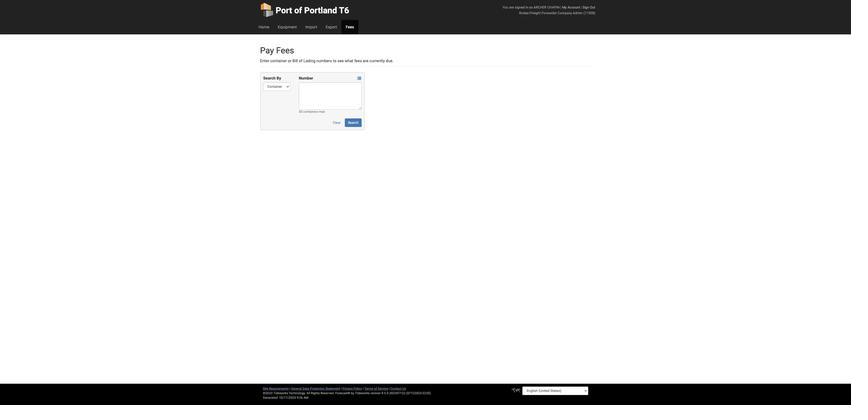 Task type: vqa. For each thing, say whether or not it's contained in the screenshot.
Sign at the right top
yes



Task type: describe. For each thing, give the bounding box(es) containing it.
search for search by
[[263, 76, 276, 80]]

all
[[307, 392, 310, 395]]

policy
[[354, 387, 362, 391]]

©2023 tideworks
[[263, 392, 288, 395]]

container
[[270, 59, 287, 63]]

as
[[529, 5, 533, 9]]

containers
[[303, 110, 318, 114]]

show list image
[[357, 77, 361, 80]]

bill
[[293, 59, 298, 63]]

| left "my"
[[561, 5, 561, 9]]

currently
[[370, 59, 385, 63]]

tideworks
[[355, 392, 370, 395]]

1 vertical spatial fees
[[276, 45, 294, 55]]

9.5.0.202307122
[[382, 392, 406, 395]]

(11508)
[[584, 11, 595, 15]]

clear
[[333, 121, 341, 125]]

general data protection statement link
[[291, 387, 340, 391]]

(07122023-
[[406, 392, 423, 395]]

chapin
[[547, 5, 560, 9]]

Number text field
[[299, 82, 362, 110]]

numbers
[[316, 59, 332, 63]]

port
[[276, 5, 292, 15]]

fees
[[354, 59, 362, 63]]

protection
[[310, 387, 325, 391]]

50 containers max
[[299, 110, 325, 114]]

port of portland t6 link
[[260, 0, 349, 20]]

0 vertical spatial of
[[294, 5, 302, 15]]

due.
[[386, 59, 394, 63]]

or
[[288, 59, 292, 63]]

terms
[[364, 387, 373, 391]]

what
[[345, 59, 353, 63]]

10/17/2023
[[279, 396, 296, 400]]

admin
[[573, 11, 583, 15]]

rights
[[311, 392, 320, 395]]

data
[[303, 387, 309, 391]]

account
[[568, 5, 580, 9]]

by
[[277, 76, 281, 80]]

| up 9.5.0.202307122
[[389, 387, 390, 391]]

home
[[259, 25, 269, 29]]

see
[[338, 59, 344, 63]]

sign out link
[[583, 5, 595, 9]]

t6
[[339, 5, 349, 15]]

signed
[[515, 5, 525, 9]]

of inside site requirements | general data protection statement | privacy policy | terms of service | contact us ©2023 tideworks technology. all rights reserved. forecast® by tideworks version 9.5.0.202307122 (07122023-2235) generated: 10/17/2023 9:56 am
[[374, 387, 377, 391]]

fees inside popup button
[[346, 25, 354, 29]]

technology.
[[289, 392, 306, 395]]

search for search
[[348, 121, 359, 125]]

privacy
[[343, 387, 353, 391]]

site requirements | general data protection statement | privacy policy | terms of service | contact us ©2023 tideworks technology. all rights reserved. forecast® by tideworks version 9.5.0.202307122 (07122023-2235) generated: 10/17/2023 9:56 am
[[263, 387, 431, 400]]

import button
[[301, 20, 321, 34]]



Task type: locate. For each thing, give the bounding box(es) containing it.
requirements
[[269, 387, 289, 391]]

sign
[[583, 5, 589, 9]]

enter container or bill of lading numbers to see what fees are currently due.
[[260, 59, 394, 63]]

0 horizontal spatial search
[[263, 76, 276, 80]]

50
[[299, 110, 302, 114]]

of right port
[[294, 5, 302, 15]]

you are signed in as archer chapin | my account | sign out broker/freight forwarder company admin (11508)
[[503, 5, 595, 15]]

are right you
[[509, 5, 514, 9]]

broker/freight
[[519, 11, 541, 15]]

of
[[294, 5, 302, 15], [299, 59, 303, 63], [374, 387, 377, 391]]

1 vertical spatial of
[[299, 59, 303, 63]]

| up tideworks
[[363, 387, 364, 391]]

general
[[291, 387, 302, 391]]

fees down t6
[[346, 25, 354, 29]]

company
[[558, 11, 572, 15]]

0 vertical spatial search
[[263, 76, 276, 80]]

2235)
[[423, 392, 431, 395]]

in
[[526, 5, 528, 9]]

home button
[[254, 20, 274, 34]]

my account link
[[562, 5, 580, 9]]

|
[[561, 5, 561, 9], [581, 5, 582, 9], [290, 387, 290, 391], [341, 387, 342, 391], [363, 387, 364, 391], [389, 387, 390, 391]]

out
[[590, 5, 595, 9]]

search
[[263, 76, 276, 80], [348, 121, 359, 125]]

pay fees
[[260, 45, 294, 55]]

fees button
[[341, 20, 358, 34]]

are right fees
[[363, 59, 369, 63]]

enter
[[260, 59, 269, 63]]

are inside you are signed in as archer chapin | my account | sign out broker/freight forwarder company admin (11508)
[[509, 5, 514, 9]]

1 horizontal spatial fees
[[346, 25, 354, 29]]

| left general
[[290, 387, 290, 391]]

pay
[[260, 45, 274, 55]]

| left the 'sign'
[[581, 5, 582, 9]]

import
[[305, 25, 317, 29]]

forecast®
[[335, 392, 350, 395]]

privacy policy link
[[343, 387, 362, 391]]

search inside button
[[348, 121, 359, 125]]

1 horizontal spatial search
[[348, 121, 359, 125]]

search button
[[345, 118, 362, 127]]

port of portland t6
[[276, 5, 349, 15]]

by
[[351, 392, 354, 395]]

0 horizontal spatial fees
[[276, 45, 294, 55]]

fees
[[346, 25, 354, 29], [276, 45, 294, 55]]

search left by
[[263, 76, 276, 80]]

0 vertical spatial are
[[509, 5, 514, 9]]

1 horizontal spatial are
[[509, 5, 514, 9]]

equipment
[[278, 25, 297, 29]]

lading
[[303, 59, 315, 63]]

clear button
[[330, 118, 344, 127]]

of right bill
[[299, 59, 303, 63]]

am
[[304, 396, 309, 400]]

archer
[[534, 5, 547, 9]]

fees up or
[[276, 45, 294, 55]]

generated:
[[263, 396, 278, 400]]

1 vertical spatial are
[[363, 59, 369, 63]]

0 vertical spatial fees
[[346, 25, 354, 29]]

statement
[[326, 387, 340, 391]]

1 vertical spatial search
[[348, 121, 359, 125]]

you
[[503, 5, 508, 9]]

are
[[509, 5, 514, 9], [363, 59, 369, 63]]

site
[[263, 387, 268, 391]]

terms of service link
[[364, 387, 388, 391]]

of up version
[[374, 387, 377, 391]]

0 horizontal spatial are
[[363, 59, 369, 63]]

to
[[333, 59, 337, 63]]

my
[[562, 5, 567, 9]]

reserved.
[[321, 392, 335, 395]]

forwarder
[[542, 11, 557, 15]]

export
[[326, 25, 337, 29]]

us
[[402, 387, 406, 391]]

search right clear button on the left
[[348, 121, 359, 125]]

number
[[299, 76, 313, 80]]

version
[[371, 392, 381, 395]]

max
[[319, 110, 325, 114]]

9:56
[[297, 396, 303, 400]]

search by
[[263, 76, 281, 80]]

export button
[[321, 20, 341, 34]]

| up forecast®
[[341, 387, 342, 391]]

contact
[[391, 387, 402, 391]]

equipment button
[[274, 20, 301, 34]]

contact us link
[[391, 387, 406, 391]]

site requirements link
[[263, 387, 289, 391]]

portland
[[304, 5, 337, 15]]

2 vertical spatial of
[[374, 387, 377, 391]]

service
[[378, 387, 388, 391]]



